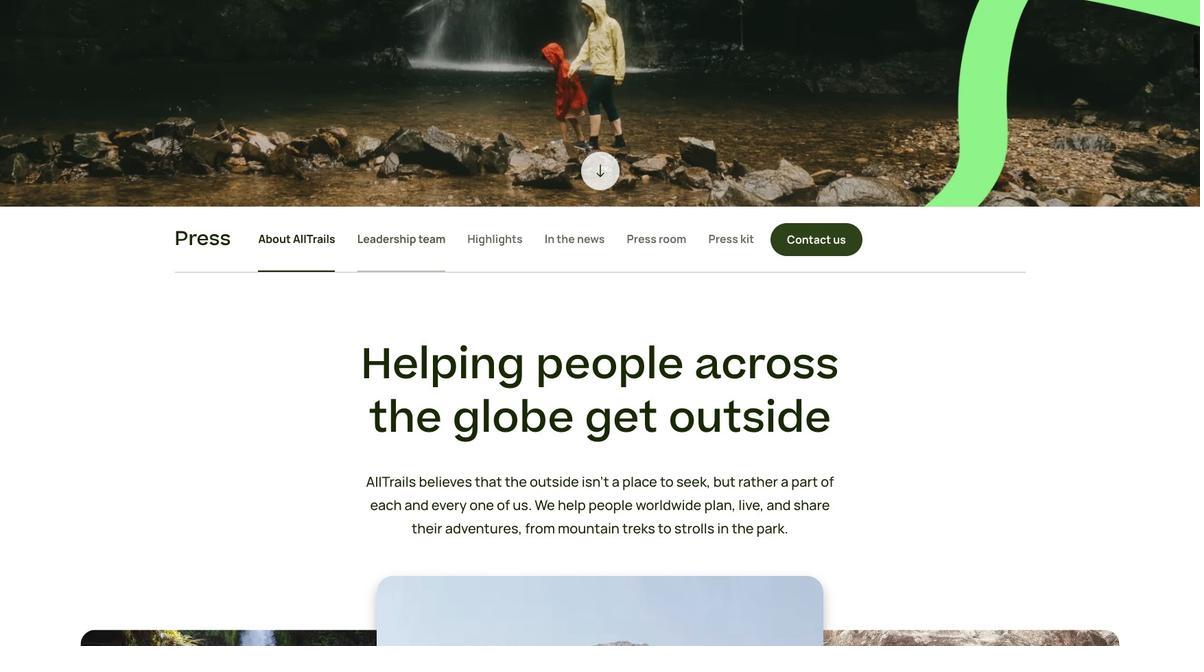 Task type: describe. For each thing, give the bounding box(es) containing it.
adventures,
[[445, 519, 523, 538]]

outside inside helping people across the globe get outside
[[669, 388, 832, 449]]

park.
[[757, 519, 789, 538]]

live,
[[739, 496, 764, 514]]

mountain
[[558, 519, 620, 538]]

from
[[525, 519, 555, 538]]

in
[[718, 519, 729, 538]]

press room button
[[627, 207, 687, 272]]

in the news button
[[545, 207, 605, 272]]

helping
[[361, 334, 525, 395]]

get
[[585, 388, 658, 449]]

the inside helping people across the globe get outside
[[369, 388, 442, 449]]

place
[[623, 472, 658, 491]]

tab list containing about alltrails
[[258, 207, 755, 272]]

help
[[558, 496, 586, 514]]

room
[[659, 231, 687, 246]]

globe
[[453, 388, 574, 449]]

in
[[545, 231, 555, 246]]

two people hiking near a waterfall while holding hands image
[[0, 0, 1201, 207]]

that
[[475, 472, 502, 491]]

us
[[834, 232, 847, 247]]

every
[[432, 496, 467, 514]]

across
[[695, 334, 840, 395]]

contact us
[[788, 232, 847, 247]]

alltrails inside alltrails believes that the outside isn't a place to seek, but rather a part of each and every one of us. we help people worldwide plan, live, and share their adventures, from mountain treks to strolls in the park.
[[366, 472, 416, 491]]

we
[[535, 496, 555, 514]]

0 vertical spatial to
[[660, 472, 674, 491]]

kit
[[741, 231, 755, 246]]

plan,
[[705, 496, 736, 514]]

highlights
[[468, 231, 523, 246]]

the inside in the news 'button'
[[557, 231, 575, 246]]

treks
[[623, 519, 656, 538]]

people inside helping people across the globe get outside
[[536, 334, 684, 395]]

believes
[[419, 472, 472, 491]]

worldwide
[[636, 496, 702, 514]]

people inside alltrails believes that the outside isn't a place to seek, but rather a part of each and every one of us. we help people worldwide plan, live, and share their adventures, from mountain treks to strolls in the park.
[[589, 496, 633, 514]]

but
[[714, 472, 736, 491]]

share
[[794, 496, 830, 514]]

seek,
[[677, 472, 711, 491]]

part
[[792, 472, 818, 491]]

contact
[[788, 232, 832, 247]]



Task type: vqa. For each thing, say whether or not it's contained in the screenshot.
Log
no



Task type: locate. For each thing, give the bounding box(es) containing it.
of left us.
[[497, 496, 510, 514]]

1 and from the left
[[405, 496, 429, 514]]

outside inside alltrails believes that the outside isn't a place to seek, but rather a part of each and every one of us. we help people worldwide plan, live, and share their adventures, from mountain treks to strolls in the park.
[[530, 472, 579, 491]]

helping people across the globe get outside
[[361, 334, 840, 449]]

and
[[405, 496, 429, 514], [767, 496, 791, 514]]

0 vertical spatial alltrails
[[293, 231, 336, 246]]

1 horizontal spatial press
[[627, 231, 657, 246]]

1 vertical spatial outside
[[530, 472, 579, 491]]

press
[[175, 225, 231, 254], [627, 231, 657, 246], [709, 231, 739, 246]]

2 horizontal spatial press
[[709, 231, 739, 246]]

of
[[821, 472, 834, 491], [497, 496, 510, 514]]

cookie consent banner dialog
[[16, 581, 1184, 630]]

highlights button
[[468, 207, 523, 272]]

strolls
[[675, 519, 715, 538]]

to down worldwide
[[658, 519, 672, 538]]

press kit
[[709, 231, 755, 246]]

0 horizontal spatial outside
[[530, 472, 579, 491]]

leadership team button
[[358, 207, 446, 272]]

about alltrails
[[258, 231, 336, 246]]

us.
[[513, 496, 532, 514]]

1 horizontal spatial alltrails
[[366, 472, 416, 491]]

to
[[660, 472, 674, 491], [658, 519, 672, 538]]

1 horizontal spatial and
[[767, 496, 791, 514]]

isn't
[[582, 472, 609, 491]]

1 vertical spatial to
[[658, 519, 672, 538]]

and up their
[[405, 496, 429, 514]]

press for press kit
[[709, 231, 739, 246]]

1 horizontal spatial outside
[[669, 388, 832, 449]]

press room
[[627, 231, 687, 246]]

a left part
[[781, 472, 789, 491]]

press for press
[[175, 225, 231, 254]]

outside up we
[[530, 472, 579, 491]]

the
[[557, 231, 575, 246], [369, 388, 442, 449], [505, 472, 527, 491], [732, 519, 754, 538]]

2 and from the left
[[767, 496, 791, 514]]

a
[[612, 472, 620, 491], [781, 472, 789, 491]]

tab list
[[258, 207, 755, 272]]

alltrails inside button
[[293, 231, 336, 246]]

outside
[[669, 388, 832, 449], [530, 472, 579, 491]]

1 horizontal spatial a
[[781, 472, 789, 491]]

to up worldwide
[[660, 472, 674, 491]]

1 vertical spatial alltrails
[[366, 472, 416, 491]]

their
[[412, 519, 443, 538]]

dialog
[[0, 0, 1201, 646]]

2 a from the left
[[781, 472, 789, 491]]

1 a from the left
[[612, 472, 620, 491]]

team
[[419, 231, 446, 246]]

and up park.
[[767, 496, 791, 514]]

alltrails right about
[[293, 231, 336, 246]]

press for press room
[[627, 231, 657, 246]]

people
[[536, 334, 684, 395], [589, 496, 633, 514]]

0 vertical spatial people
[[536, 334, 684, 395]]

press kit button
[[709, 207, 755, 272]]

leadership team
[[358, 231, 446, 246]]

0 horizontal spatial of
[[497, 496, 510, 514]]

about
[[258, 231, 291, 246]]

rather
[[739, 472, 779, 491]]

leadership
[[358, 231, 416, 246]]

one
[[470, 496, 494, 514]]

two people hiking near a waterfall while holding hands image
[[592, 163, 609, 179]]

1 vertical spatial people
[[589, 496, 633, 514]]

about alltrails button
[[258, 207, 336, 272]]

0 vertical spatial outside
[[669, 388, 832, 449]]

alltrails up each
[[366, 472, 416, 491]]

0 horizontal spatial and
[[405, 496, 429, 514]]

news
[[577, 231, 605, 246]]

alltrails
[[293, 231, 336, 246], [366, 472, 416, 491]]

outside up rather
[[669, 388, 832, 449]]

1 horizontal spatial of
[[821, 472, 834, 491]]

alltrails believes that the outside isn't a place to seek, but rather a part of each and every one of us. we help people worldwide plan, live, and share their adventures, from mountain treks to strolls in the park.
[[366, 472, 834, 538]]

0 vertical spatial of
[[821, 472, 834, 491]]

of right part
[[821, 472, 834, 491]]

contact us link
[[771, 223, 863, 256]]

each
[[370, 496, 402, 514]]

0 horizontal spatial press
[[175, 225, 231, 254]]

0 horizontal spatial a
[[612, 472, 620, 491]]

in the news
[[545, 231, 605, 246]]

a right isn't
[[612, 472, 620, 491]]

0 horizontal spatial alltrails
[[293, 231, 336, 246]]

1 vertical spatial of
[[497, 496, 510, 514]]



